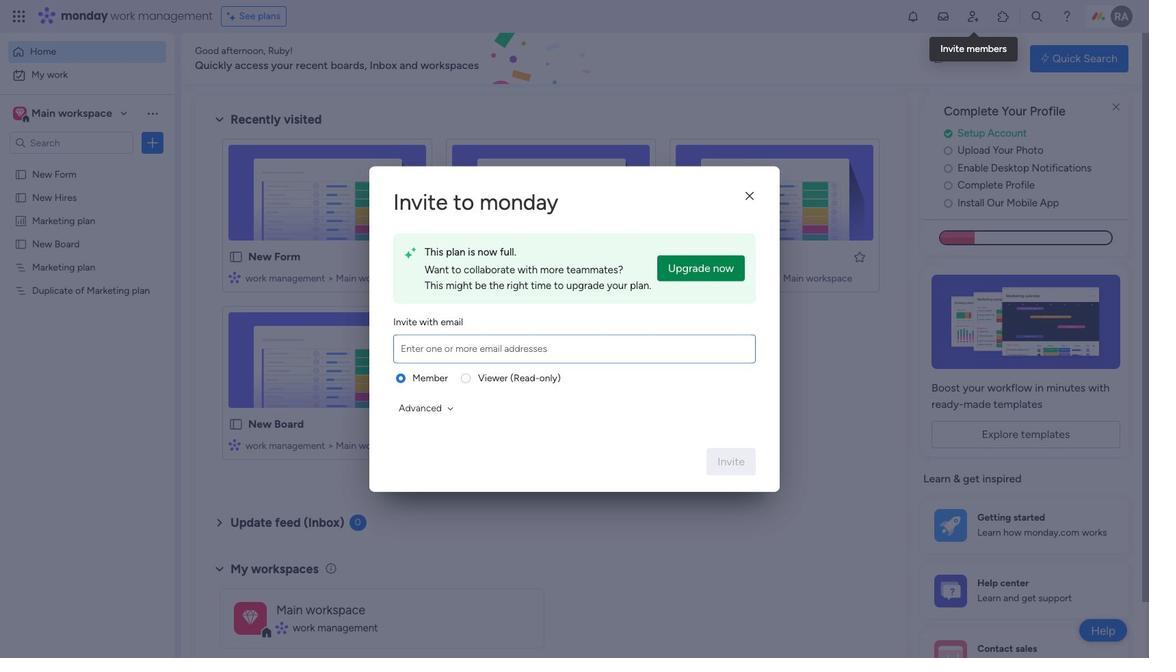 Task type: vqa. For each thing, say whether or not it's contained in the screenshot.
3rd component image from right
yes



Task type: describe. For each thing, give the bounding box(es) containing it.
Enter one or more email addresses text field
[[397, 336, 753, 363]]

upgrade stars new image
[[404, 244, 417, 263]]

dapulse x slim image
[[1108, 99, 1125, 116]]

monday marketplace image
[[997, 10, 1011, 23]]

2 vertical spatial option
[[0, 162, 174, 165]]

1 workspace image from the left
[[13, 106, 27, 121]]

update feed image
[[937, 10, 950, 23]]

circle o image
[[944, 163, 953, 174]]

3 circle o image from the top
[[944, 198, 953, 209]]

check circle image
[[944, 128, 953, 139]]

1 public board image from the top
[[229, 250, 244, 265]]

close my workspaces image
[[211, 562, 228, 578]]

help center element
[[924, 564, 1129, 619]]

angle down image
[[448, 404, 454, 414]]

templates image image
[[936, 275, 1117, 370]]

1 add to favorites image from the left
[[406, 250, 419, 264]]

workspace selection element
[[13, 105, 114, 123]]

ruby anderson image
[[1111, 5, 1133, 27]]

quick search results list box
[[211, 128, 891, 477]]

contact sales element
[[924, 630, 1129, 659]]

2 circle o image from the top
[[944, 181, 953, 191]]

Search in workspace field
[[29, 135, 114, 151]]

help image
[[1061, 10, 1074, 23]]



Task type: locate. For each thing, give the bounding box(es) containing it.
2 add to favorites image from the left
[[853, 250, 867, 264]]

1 circle o image from the top
[[944, 146, 953, 156]]

0 vertical spatial circle o image
[[944, 146, 953, 156]]

option
[[8, 41, 166, 63], [8, 64, 166, 86], [0, 162, 174, 165]]

component image
[[676, 271, 688, 284]]

workspace image
[[13, 106, 27, 121], [15, 106, 25, 121]]

component image
[[229, 271, 241, 284], [452, 271, 465, 284], [229, 439, 241, 451], [276, 623, 288, 635]]

1 vertical spatial option
[[8, 64, 166, 86]]

2 workspace image from the left
[[15, 106, 25, 121]]

v2 user feedback image
[[935, 51, 945, 66]]

getting started element
[[924, 499, 1129, 553]]

v2 bolt switch image
[[1041, 51, 1049, 66]]

search everything image
[[1030, 10, 1044, 23]]

select product image
[[12, 10, 26, 23]]

2 vertical spatial circle o image
[[944, 198, 953, 209]]

public board image
[[14, 168, 27, 181], [14, 191, 27, 204], [14, 237, 27, 250], [452, 250, 467, 265], [676, 250, 691, 265]]

0 vertical spatial option
[[8, 41, 166, 63]]

add to favorites image
[[406, 250, 419, 264], [853, 250, 867, 264]]

1 vertical spatial public board image
[[229, 417, 244, 432]]

2 public board image from the top
[[229, 417, 244, 432]]

public board image
[[229, 250, 244, 265], [229, 417, 244, 432]]

open update feed (inbox) image
[[211, 515, 228, 532]]

0 element
[[349, 515, 366, 532]]

1 vertical spatial circle o image
[[944, 181, 953, 191]]

close image
[[746, 191, 754, 202]]

0 vertical spatial public board image
[[229, 250, 244, 265]]

circle o image
[[944, 146, 953, 156], [944, 181, 953, 191], [944, 198, 953, 209]]

1 horizontal spatial add to favorites image
[[853, 250, 867, 264]]

see plans image
[[227, 9, 239, 24]]

public dashboard image
[[14, 214, 27, 227]]

notifications image
[[907, 10, 920, 23]]

list box
[[0, 160, 174, 487]]

close recently visited image
[[211, 112, 228, 128]]

workspace image
[[234, 602, 267, 635], [242, 607, 258, 631]]

invite members image
[[967, 10, 980, 23]]

0 horizontal spatial add to favorites image
[[406, 250, 419, 264]]



